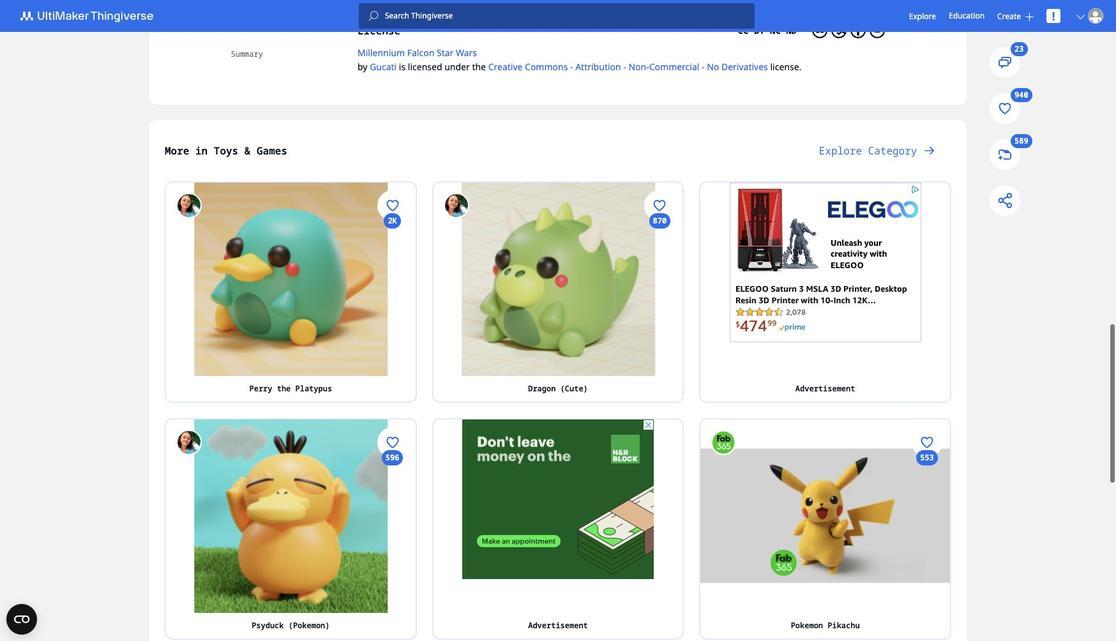 Task type: vqa. For each thing, say whether or not it's contained in the screenshot.
Popular Last 30 Days
no



Task type: describe. For each thing, give the bounding box(es) containing it.
(cute)
[[561, 383, 588, 394]]

596
[[386, 452, 400, 463]]

pokemon pikachu
[[791, 620, 860, 631]]

millennium falcon star wars link
[[358, 47, 477, 59]]

millennium falcon star wars by gucati is licensed under the creative commons - attribution - non-commercial - no derivatives license.
[[358, 47, 802, 73]]

creative
[[489, 61, 523, 73]]

3 - from the left
[[702, 61, 705, 73]]

avatar image for 220
[[176, 430, 202, 456]]

more in toys & games
[[165, 144, 288, 158]]

psyduck
[[252, 620, 284, 631]]

licensed
[[408, 61, 443, 73]]

is
[[399, 61, 406, 73]]

gucati
[[370, 61, 397, 73]]

no
[[707, 61, 720, 73]]

333
[[653, 285, 667, 296]]

summary
[[231, 49, 264, 59]]

create
[[998, 11, 1022, 21]]

attribution
[[576, 61, 622, 73]]

0 horizontal spatial advertisement
[[529, 620, 588, 631]]

1 horizontal spatial advertisement element
[[730, 183, 922, 342]]

220
[[386, 522, 400, 533]]

makerbot logo image
[[13, 8, 169, 24]]

cc by-nc-nd
[[738, 24, 797, 36]]

commercial
[[650, 61, 700, 73]]

the inside millennium falcon star wars by gucati is licensed under the creative commons - attribution - non-commercial - no derivatives license.
[[472, 61, 486, 73]]

790
[[386, 285, 400, 296]]

2 - from the left
[[624, 61, 627, 73]]

(pokemon)
[[289, 620, 330, 631]]

education
[[950, 10, 985, 21]]

&
[[245, 144, 251, 158]]

avatar image for 790
[[176, 193, 202, 219]]

derivatives
[[722, 61, 769, 73]]

2k
[[388, 215, 397, 226]]

thumbnail representing pokemon pikachu image
[[701, 420, 951, 613]]

avatar image for 333
[[444, 193, 469, 219]]

create button
[[998, 11, 1035, 21]]

dragon
[[529, 383, 556, 394]]

1 horizontal spatial advertisement
[[796, 383, 856, 394]]

perry the platypus link
[[166, 376, 416, 402]]

license.
[[771, 61, 802, 73]]

thumbnail representing psyduck (pokemon) image
[[166, 420, 416, 613]]

non-
[[629, 61, 650, 73]]

cc
[[738, 24, 749, 36]]

explore category link
[[804, 135, 952, 166]]

platypus
[[296, 383, 332, 394]]

pikachu
[[828, 620, 860, 631]]

by
[[358, 61, 368, 73]]

1 vertical spatial advertisement element
[[463, 420, 654, 580]]

thumbnail representing dragon (cute) image
[[434, 183, 683, 376]]



Task type: locate. For each thing, give the bounding box(es) containing it.
940
[[1016, 90, 1030, 101]]

more
[[165, 144, 189, 158]]

1 vertical spatial advertisement
[[529, 620, 588, 631]]

-
[[571, 61, 574, 73], [624, 61, 627, 73], [702, 61, 705, 73]]

!
[[1053, 8, 1056, 24]]

0 horizontal spatial explore
[[820, 144, 863, 158]]

psyduck (pokemon) link
[[166, 613, 416, 639]]

0 horizontal spatial -
[[571, 61, 574, 73]]

nd
[[787, 24, 797, 36]]

commons
[[525, 61, 568, 73]]

0 horizontal spatial advertisement element
[[463, 420, 654, 580]]

1 vertical spatial explore
[[820, 144, 863, 158]]

license
[[358, 24, 401, 38]]

advertisement
[[796, 383, 856, 394], [529, 620, 588, 631]]

toys
[[214, 144, 238, 158]]

perry
[[250, 383, 273, 394]]

star
[[437, 47, 454, 59]]

1 vertical spatial the
[[277, 383, 291, 394]]

1 horizontal spatial the
[[472, 61, 486, 73]]

search control image
[[369, 11, 379, 21]]

1 horizontal spatial -
[[624, 61, 627, 73]]

Search Thingiverse text field
[[379, 11, 755, 21]]

perry the platypus
[[250, 383, 332, 394]]

advertisement element
[[730, 183, 922, 342], [463, 420, 654, 580]]

nc-
[[771, 24, 787, 36]]

under
[[445, 61, 470, 73]]

psyduck (pokemon)
[[252, 620, 330, 631]]

589
[[1016, 136, 1030, 147]]

2
[[658, 355, 663, 366]]

summary button
[[231, 47, 327, 61]]

plusicon image
[[1026, 12, 1035, 21]]

explore left category
[[820, 144, 863, 158]]

explore category
[[820, 144, 918, 158]]

1 - from the left
[[571, 61, 574, 73]]

explore
[[910, 11, 937, 21], [820, 144, 863, 158]]

pokemon pikachu link
[[701, 613, 951, 639]]

! link
[[1047, 8, 1061, 24]]

the right the perry
[[277, 383, 291, 394]]

0 vertical spatial advertisement element
[[730, 183, 922, 342]]

553
[[921, 452, 935, 463]]

wars
[[456, 47, 477, 59]]

by-
[[755, 24, 771, 36]]

the
[[472, 61, 486, 73], [277, 383, 291, 394]]

2 horizontal spatial -
[[702, 61, 705, 73]]

education link
[[950, 9, 985, 23]]

- left no on the right top of the page
[[702, 61, 705, 73]]

0 horizontal spatial the
[[277, 383, 291, 394]]

1 horizontal spatial explore
[[910, 11, 937, 21]]

category
[[869, 144, 918, 158]]

dragon (cute)
[[529, 383, 588, 394]]

games
[[257, 144, 288, 158]]

creative commons - attribution - non-commercial - no derivatives link
[[489, 61, 769, 73]]

23
[[1016, 44, 1025, 55]]

explore for explore button
[[910, 11, 937, 21]]

0 vertical spatial advertisement
[[796, 383, 856, 394]]

thumbnail representing perry the platypus image
[[166, 183, 416, 376]]

explore for explore category
[[820, 144, 863, 158]]

gucati link
[[370, 61, 397, 73]]

870
[[653, 215, 667, 226]]

- left the non-
[[624, 61, 627, 73]]

dragon (cute) link
[[434, 376, 683, 402]]

0 vertical spatial the
[[472, 61, 486, 73]]

explore button
[[910, 11, 937, 21]]

- right commons
[[571, 61, 574, 73]]

the down wars
[[472, 61, 486, 73]]

falcon
[[407, 47, 435, 59]]

0 vertical spatial explore
[[910, 11, 937, 21]]

pokemon
[[791, 620, 824, 631]]

open widget image
[[6, 604, 37, 635]]

explore left education link
[[910, 11, 937, 21]]

14
[[388, 355, 397, 366]]

in
[[196, 144, 208, 158]]

millennium
[[358, 47, 405, 59]]

avatar image
[[1089, 8, 1104, 24], [176, 193, 202, 219], [444, 193, 469, 219], [176, 430, 202, 456], [711, 430, 737, 456]]



